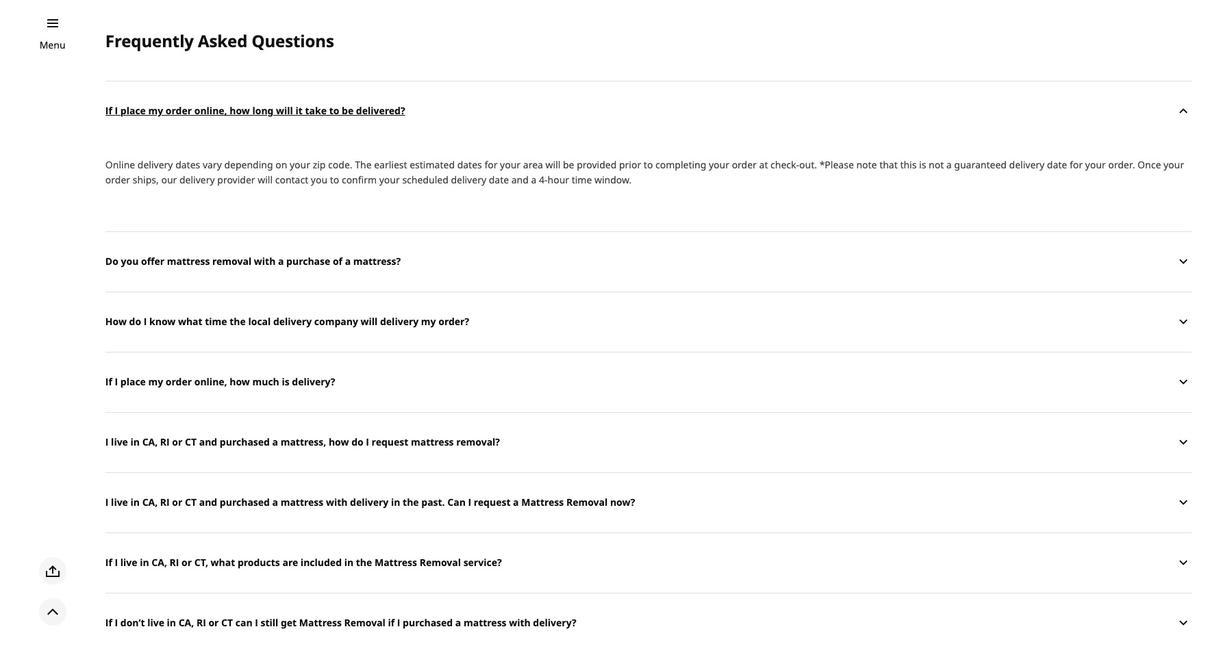 Task type: vqa. For each thing, say whether or not it's contained in the screenshot.
leftmost LIST ITEM
no



Task type: describe. For each thing, give the bounding box(es) containing it.
delivery right guaranteed
[[1010, 158, 1045, 171]]

time inside dropdown button
[[205, 315, 227, 328]]

earliest
[[374, 158, 407, 171]]

a inside if i don't live in ca, ri or ct can i still get mattress removal if i purchased a mattress with delivery? dropdown button
[[456, 617, 461, 630]]

if i live in ca, ri or ct, what products are included in the mattress removal service? button
[[105, 533, 1192, 593]]

order.
[[1109, 158, 1136, 171]]

local
[[248, 315, 271, 328]]

if i live in ca, ri or ct, what products are included in the mattress removal service?
[[105, 557, 502, 570]]

1 for from the left
[[485, 158, 498, 171]]

contact
[[275, 173, 309, 186]]

2 horizontal spatial the
[[403, 496, 419, 509]]

frequently asked questions
[[105, 29, 334, 52]]

removal
[[212, 255, 252, 268]]

mattress inside if i don't live in ca, ri or ct can i still get mattress removal if i purchased a mattress with delivery? dropdown button
[[299, 617, 342, 630]]

on
[[276, 158, 287, 171]]

the
[[355, 158, 372, 171]]

mattress?
[[353, 255, 401, 268]]

are
[[283, 557, 298, 570]]

hour
[[548, 173, 569, 186]]

offer
[[141, 255, 165, 268]]

purchase
[[286, 255, 331, 268]]

your left order.
[[1086, 158, 1106, 171]]

a right of
[[345, 255, 351, 268]]

removal inside if i don't live in ca, ri or ct can i still get mattress removal if i purchased a mattress with delivery? dropdown button
[[344, 617, 386, 630]]

get
[[281, 617, 297, 630]]

or inside i live in ca, ri or ct and purchased a mattress, how do i request mattress removal? "dropdown button"
[[172, 436, 183, 449]]

a inside i live in ca, ri or ct and purchased a mattress, how do i request mattress removal? "dropdown button"
[[272, 436, 278, 449]]

much
[[252, 376, 279, 389]]

mattress inside i live in ca, ri or ct and purchased a mattress with delivery in the past. can i request a mattress removal now? dropdown button
[[522, 496, 564, 509]]

it
[[296, 104, 303, 117]]

past.
[[422, 496, 445, 509]]

menu
[[40, 38, 65, 51]]

take
[[305, 104, 327, 117]]

do you offer mattress removal with a purchase of a mattress? button
[[105, 231, 1192, 292]]

if for if i live in ca, ri or ct, what products are included in the mattress removal service?
[[105, 557, 112, 570]]

products
[[238, 557, 280, 570]]

that
[[880, 158, 898, 171]]

will up hour
[[546, 158, 561, 171]]

my for if i place my order online, how long will it take to be delivered?
[[148, 104, 163, 117]]

time inside online delivery dates vary depending on your zip code. the earliest estimated dates for your area will be provided prior to completing your order at check-out. *please note that this is not a guaranteed delivery date for your order. once your order ships, our delivery provider will contact you to confirm your scheduled delivery date and a 4-hour time window.
[[572, 173, 592, 186]]

can
[[236, 617, 253, 630]]

your down earliest
[[379, 173, 400, 186]]

delivery down vary
[[180, 173, 215, 186]]

1 horizontal spatial what
[[211, 557, 235, 570]]

with inside if i don't live in ca, ri or ct can i still get mattress removal if i purchased a mattress with delivery? dropdown button
[[509, 617, 531, 630]]

i live in ca, ri or ct and purchased a mattress, how do i request mattress removal?
[[105, 436, 500, 449]]

a left 4-
[[531, 173, 537, 186]]

included
[[301, 557, 342, 570]]

will left it
[[276, 104, 293, 117]]

how for long
[[230, 104, 250, 117]]

if
[[388, 617, 395, 630]]

mattress inside dropdown button
[[375, 557, 417, 570]]

mattress inside "dropdown button"
[[411, 436, 454, 449]]

scheduled
[[403, 173, 449, 186]]

mattress down service?
[[464, 617, 507, 630]]

or inside if i don't live in ca, ri or ct can i still get mattress removal if i purchased a mattress with delivery? dropdown button
[[209, 617, 219, 630]]

with inside do you offer mattress removal with a purchase of a mattress? dropdown button
[[254, 255, 276, 268]]

0 vertical spatial date
[[1048, 158, 1068, 171]]

purchased for mattress
[[220, 496, 270, 509]]

and for i live in ca, ri or ct and purchased a mattress, how do i request mattress removal?
[[199, 436, 217, 449]]

how do i know what time the local delivery company will delivery my order? button
[[105, 292, 1192, 352]]

how inside "dropdown button"
[[329, 436, 349, 449]]

place for if i place my order online, how long will it take to be delivered?
[[120, 104, 146, 117]]

2 vertical spatial the
[[356, 557, 372, 570]]

your right once
[[1164, 158, 1185, 171]]

mattress right offer
[[167, 255, 210, 268]]

know
[[149, 315, 176, 328]]

ri inside "dropdown button"
[[160, 436, 170, 449]]

asked
[[198, 29, 248, 52]]

vary
[[203, 158, 222, 171]]

request inside "dropdown button"
[[372, 436, 409, 449]]

be inside dropdown button
[[342, 104, 354, 117]]

estimated
[[410, 158, 455, 171]]

of
[[333, 255, 343, 268]]

you inside do you offer mattress removal with a purchase of a mattress? dropdown button
[[121, 255, 139, 268]]

code.
[[328, 158, 353, 171]]

now?
[[610, 496, 636, 509]]

confirm
[[342, 173, 377, 186]]

ships,
[[133, 173, 159, 186]]

service?
[[464, 557, 502, 570]]

1 dates from the left
[[176, 158, 200, 171]]

check-
[[771, 158, 800, 171]]

removal?
[[456, 436, 500, 449]]

frequently
[[105, 29, 194, 52]]

completing
[[656, 158, 707, 171]]

to inside dropdown button
[[329, 104, 339, 117]]

4-
[[539, 173, 548, 186]]

2 vertical spatial to
[[330, 173, 339, 186]]

do you offer mattress removal with a purchase of a mattress?
[[105, 255, 401, 268]]

guaranteed
[[955, 158, 1007, 171]]

provided
[[577, 158, 617, 171]]

online, for long
[[194, 104, 227, 117]]

questions
[[252, 29, 334, 52]]

area
[[523, 158, 543, 171]]

depending
[[224, 158, 273, 171]]

this
[[901, 158, 917, 171]]

not
[[929, 158, 944, 171]]

*please
[[820, 158, 854, 171]]

if i place my order online, how long will it take to be delivered? button
[[105, 81, 1192, 141]]

your left the area
[[500, 158, 521, 171]]

still
[[261, 617, 278, 630]]

0 vertical spatial the
[[230, 315, 246, 328]]

don't
[[120, 617, 145, 630]]

do inside dropdown button
[[129, 315, 141, 328]]

2 vertical spatial ct
[[221, 617, 233, 630]]

ca, inside "dropdown button"
[[142, 436, 158, 449]]

at
[[760, 158, 768, 171]]

in inside "dropdown button"
[[131, 436, 140, 449]]

how
[[105, 315, 127, 328]]



Task type: locate. For each thing, give the bounding box(es) containing it.
ca,
[[142, 436, 158, 449], [142, 496, 158, 509], [152, 557, 167, 570], [179, 617, 194, 630]]

online, left long on the top of the page
[[194, 104, 227, 117]]

a right can
[[513, 496, 519, 509]]

removal inside i live in ca, ri or ct and purchased a mattress with delivery in the past. can i request a mattress removal now? dropdown button
[[567, 496, 608, 509]]

or inside i live in ca, ri or ct and purchased a mattress with delivery in the past. can i request a mattress removal now? dropdown button
[[172, 496, 183, 509]]

provider
[[217, 173, 255, 186]]

if i don't live in ca, ri or ct can i still get mattress removal if i purchased a mattress with delivery? button
[[105, 593, 1192, 654]]

0 vertical spatial purchased
[[220, 436, 270, 449]]

date left order.
[[1048, 158, 1068, 171]]

online delivery dates vary depending on your zip code. the earliest estimated dates for your area will be provided prior to completing your order at check-out. *please note that this is not a guaranteed delivery date for your order. once your order ships, our delivery provider will contact you to confirm your scheduled delivery date and a 4-hour time window.
[[105, 158, 1185, 186]]

for
[[485, 158, 498, 171], [1070, 158, 1083, 171]]

is right much
[[282, 376, 290, 389]]

1 vertical spatial delivery?
[[533, 617, 577, 630]]

0 horizontal spatial date
[[489, 173, 509, 186]]

a right if
[[456, 617, 461, 630]]

and for i live in ca, ri or ct and purchased a mattress with delivery in the past. can i request a mattress removal now?
[[199, 496, 217, 509]]

0 vertical spatial my
[[148, 104, 163, 117]]

the right included
[[356, 557, 372, 570]]

1 horizontal spatial be
[[563, 158, 575, 171]]

0 horizontal spatial the
[[230, 315, 246, 328]]

once
[[1138, 158, 1162, 171]]

ct up ct,
[[185, 496, 197, 509]]

or inside the if i live in ca, ri or ct, what products are included in the mattress removal service? dropdown button
[[182, 557, 192, 570]]

1 vertical spatial you
[[121, 255, 139, 268]]

be up hour
[[563, 158, 575, 171]]

request right can
[[474, 496, 511, 509]]

time down "provided"
[[572, 173, 592, 186]]

you right do
[[121, 255, 139, 268]]

0 vertical spatial do
[[129, 315, 141, 328]]

1 vertical spatial with
[[326, 496, 348, 509]]

0 vertical spatial place
[[120, 104, 146, 117]]

2 vertical spatial removal
[[344, 617, 386, 630]]

1 vertical spatial to
[[644, 158, 653, 171]]

a
[[947, 158, 952, 171], [531, 173, 537, 186], [278, 255, 284, 268], [345, 255, 351, 268], [272, 436, 278, 449], [272, 496, 278, 509], [513, 496, 519, 509], [456, 617, 461, 630]]

1 vertical spatial place
[[120, 376, 146, 389]]

0 vertical spatial mattress
[[522, 496, 564, 509]]

2 vertical spatial and
[[199, 496, 217, 509]]

2 if from the top
[[105, 376, 112, 389]]

0 horizontal spatial removal
[[344, 617, 386, 630]]

1 place from the top
[[120, 104, 146, 117]]

dates right estimated
[[457, 158, 482, 171]]

1 vertical spatial request
[[474, 496, 511, 509]]

ct for i live in ca, ri or ct and purchased a mattress with delivery in the past. can i request a mattress removal now?
[[185, 496, 197, 509]]

1 horizontal spatial do
[[352, 436, 364, 449]]

how
[[230, 104, 250, 117], [230, 376, 250, 389], [329, 436, 349, 449]]

is inside dropdown button
[[282, 376, 290, 389]]

time left "local"
[[205, 315, 227, 328]]

1 horizontal spatial dates
[[457, 158, 482, 171]]

1 horizontal spatial time
[[572, 173, 592, 186]]

2 place from the top
[[120, 376, 146, 389]]

dates
[[176, 158, 200, 171], [457, 158, 482, 171]]

request up the i live in ca, ri or ct and purchased a mattress with delivery in the past. can i request a mattress removal now?
[[372, 436, 409, 449]]

1 vertical spatial the
[[403, 496, 419, 509]]

2 for from the left
[[1070, 158, 1083, 171]]

2 horizontal spatial mattress
[[522, 496, 564, 509]]

0 horizontal spatial what
[[178, 315, 203, 328]]

1 vertical spatial ct
[[185, 496, 197, 509]]

and inside online delivery dates vary depending on your zip code. the earliest estimated dates for your area will be provided prior to completing your order at check-out. *please note that this is not a guaranteed delivery date for your order. once your order ships, our delivery provider will contact you to confirm your scheduled delivery date and a 4-hour time window.
[[512, 173, 529, 186]]

0 horizontal spatial request
[[372, 436, 409, 449]]

to right "take"
[[329, 104, 339, 117]]

0 horizontal spatial mattress
[[299, 617, 342, 630]]

will down the depending
[[258, 173, 273, 186]]

i
[[115, 104, 118, 117], [144, 315, 147, 328], [115, 376, 118, 389], [105, 436, 109, 449], [366, 436, 369, 449], [105, 496, 109, 509], [468, 496, 472, 509], [115, 557, 118, 570], [115, 617, 118, 630], [255, 617, 258, 630], [397, 617, 401, 630]]

1 online, from the top
[[194, 104, 227, 117]]

with inside i live in ca, ri or ct and purchased a mattress with delivery in the past. can i request a mattress removal now? dropdown button
[[326, 496, 348, 509]]

1 vertical spatial date
[[489, 173, 509, 186]]

0 vertical spatial you
[[311, 173, 328, 186]]

i live in ca, ri or ct and purchased a mattress with delivery in the past. can i request a mattress removal now? button
[[105, 473, 1192, 533]]

1 vertical spatial online,
[[194, 376, 227, 389]]

0 horizontal spatial dates
[[176, 158, 200, 171]]

the left past.
[[403, 496, 419, 509]]

the left "local"
[[230, 315, 246, 328]]

removal left now?
[[567, 496, 608, 509]]

0 vertical spatial what
[[178, 315, 203, 328]]

1 vertical spatial what
[[211, 557, 235, 570]]

1 vertical spatial be
[[563, 158, 575, 171]]

do right the mattress,
[[352, 436, 364, 449]]

and down the area
[[512, 173, 529, 186]]

if
[[105, 104, 112, 117], [105, 376, 112, 389], [105, 557, 112, 570], [105, 617, 112, 630]]

ct
[[185, 436, 197, 449], [185, 496, 197, 509], [221, 617, 233, 630]]

ri
[[160, 436, 170, 449], [160, 496, 170, 509], [170, 557, 179, 570], [197, 617, 206, 630]]

in
[[131, 436, 140, 449], [131, 496, 140, 509], [391, 496, 400, 509], [140, 557, 149, 570], [344, 557, 354, 570], [167, 617, 176, 630]]

if for if i don't live in ca, ri or ct can i still get mattress removal if i purchased a mattress with delivery?
[[105, 617, 112, 630]]

1 horizontal spatial for
[[1070, 158, 1083, 171]]

and down if i place my order online, how much is delivery?
[[199, 436, 217, 449]]

live inside "dropdown button"
[[111, 436, 128, 449]]

what right ct,
[[211, 557, 235, 570]]

1 horizontal spatial is
[[920, 158, 927, 171]]

0 horizontal spatial you
[[121, 255, 139, 268]]

if i don't live in ca, ri or ct can i still get mattress removal if i purchased a mattress with delivery?
[[105, 617, 577, 630]]

a right not
[[947, 158, 952, 171]]

is
[[920, 158, 927, 171], [282, 376, 290, 389]]

0 horizontal spatial for
[[485, 158, 498, 171]]

1 vertical spatial removal
[[420, 557, 461, 570]]

0 horizontal spatial do
[[129, 315, 141, 328]]

online,
[[194, 104, 227, 117], [194, 376, 227, 389]]

0 vertical spatial removal
[[567, 496, 608, 509]]

removal left service?
[[420, 557, 461, 570]]

dates up our
[[176, 158, 200, 171]]

ct left can
[[221, 617, 233, 630]]

do inside "dropdown button"
[[352, 436, 364, 449]]

3 if from the top
[[105, 557, 112, 570]]

1 horizontal spatial mattress
[[375, 557, 417, 570]]

a left the mattress,
[[272, 436, 278, 449]]

prior
[[619, 158, 642, 171]]

note
[[857, 158, 877, 171]]

2 vertical spatial purchased
[[403, 617, 453, 630]]

a left purchase
[[278, 255, 284, 268]]

mattress
[[167, 255, 210, 268], [411, 436, 454, 449], [281, 496, 324, 509], [464, 617, 507, 630]]

purchased inside "dropdown button"
[[220, 436, 270, 449]]

for left the area
[[485, 158, 498, 171]]

removal inside the if i live in ca, ri or ct, what products are included in the mattress removal service? dropdown button
[[420, 557, 461, 570]]

request inside dropdown button
[[474, 496, 511, 509]]

how do i know what time the local delivery company will delivery my order?
[[105, 315, 469, 328]]

i live in ca, ri or ct and purchased a mattress with delivery in the past. can i request a mattress removal now?
[[105, 496, 636, 509]]

0 horizontal spatial with
[[254, 255, 276, 268]]

2 vertical spatial mattress
[[299, 617, 342, 630]]

place down how
[[120, 376, 146, 389]]

1 horizontal spatial with
[[326, 496, 348, 509]]

and inside "dropdown button"
[[199, 436, 217, 449]]

purchased up products
[[220, 496, 270, 509]]

0 vertical spatial to
[[329, 104, 339, 117]]

purchased for mattress,
[[220, 436, 270, 449]]

company
[[314, 315, 358, 328]]

you down "zip"
[[311, 173, 328, 186]]

time
[[572, 173, 592, 186], [205, 315, 227, 328]]

removal left if
[[344, 617, 386, 630]]

mattress left removal?
[[411, 436, 454, 449]]

0 vertical spatial with
[[254, 255, 276, 268]]

or
[[172, 436, 183, 449], [172, 496, 183, 509], [182, 557, 192, 570], [209, 617, 219, 630]]

1 vertical spatial do
[[352, 436, 364, 449]]

2 dates from the left
[[457, 158, 482, 171]]

0 vertical spatial how
[[230, 104, 250, 117]]

i live in ca, ri or ct and purchased a mattress, how do i request mattress removal? button
[[105, 412, 1192, 473]]

0 horizontal spatial delivery?
[[292, 376, 335, 389]]

delivery left past.
[[350, 496, 389, 509]]

ct for i live in ca, ri or ct and purchased a mattress, how do i request mattress removal?
[[185, 436, 197, 449]]

delivery left order?
[[380, 315, 419, 328]]

2 online, from the top
[[194, 376, 227, 389]]

be
[[342, 104, 354, 117], [563, 158, 575, 171]]

you inside online delivery dates vary depending on your zip code. the earliest estimated dates for your area will be provided prior to completing your order at check-out. *please note that this is not a guaranteed delivery date for your order. once your order ships, our delivery provider will contact you to confirm your scheduled delivery date and a 4-hour time window.
[[311, 173, 328, 186]]

will
[[276, 104, 293, 117], [546, 158, 561, 171], [258, 173, 273, 186], [361, 315, 378, 328]]

1 vertical spatial mattress
[[375, 557, 417, 570]]

your up contact on the top
[[290, 158, 310, 171]]

2 vertical spatial my
[[148, 376, 163, 389]]

will right company
[[361, 315, 378, 328]]

be inside online delivery dates vary depending on your zip code. the earliest estimated dates for your area will be provided prior to completing your order at check-out. *please note that this is not a guaranteed delivery date for your order. once your order ships, our delivery provider will contact you to confirm your scheduled delivery date and a 4-hour time window.
[[563, 158, 575, 171]]

1 if from the top
[[105, 104, 112, 117]]

1 vertical spatial and
[[199, 436, 217, 449]]

live
[[111, 436, 128, 449], [111, 496, 128, 509], [120, 557, 137, 570], [147, 617, 164, 630]]

is left not
[[920, 158, 927, 171]]

1 horizontal spatial removal
[[420, 557, 461, 570]]

zip
[[313, 158, 326, 171]]

1 vertical spatial purchased
[[220, 496, 270, 509]]

0 vertical spatial time
[[572, 173, 592, 186]]

a up products
[[272, 496, 278, 509]]

if i place my order online, how long will it take to be delivered?
[[105, 104, 405, 117]]

0 vertical spatial online,
[[194, 104, 227, 117]]

menu button
[[40, 38, 65, 53]]

place
[[120, 104, 146, 117], [120, 376, 146, 389]]

1 horizontal spatial date
[[1048, 158, 1068, 171]]

mattress down i live in ca, ri or ct and purchased a mattress, how do i request mattress removal?
[[281, 496, 324, 509]]

2 vertical spatial with
[[509, 617, 531, 630]]

if for if i place my order online, how long will it take to be delivered?
[[105, 104, 112, 117]]

0 vertical spatial and
[[512, 173, 529, 186]]

removal
[[567, 496, 608, 509], [420, 557, 461, 570], [344, 617, 386, 630]]

how right the mattress,
[[329, 436, 349, 449]]

how for much
[[230, 376, 250, 389]]

order?
[[439, 315, 469, 328]]

ct down if i place my order online, how much is delivery?
[[185, 436, 197, 449]]

delivered?
[[356, 104, 405, 117]]

0 horizontal spatial be
[[342, 104, 354, 117]]

do right how
[[129, 315, 141, 328]]

online, for much
[[194, 376, 227, 389]]

0 horizontal spatial is
[[282, 376, 290, 389]]

if i place my order online, how much is delivery?
[[105, 376, 335, 389]]

purchased right if
[[403, 617, 453, 630]]

and inside dropdown button
[[199, 496, 217, 509]]

to right prior
[[644, 158, 653, 171]]

and up ct,
[[199, 496, 217, 509]]

do
[[129, 315, 141, 328], [352, 436, 364, 449]]

can
[[448, 496, 466, 509]]

your right "completing"
[[709, 158, 730, 171]]

how left long on the top of the page
[[230, 104, 250, 117]]

1 vertical spatial is
[[282, 376, 290, 389]]

1 vertical spatial time
[[205, 315, 227, 328]]

window.
[[595, 173, 632, 186]]

4 if from the top
[[105, 617, 112, 630]]

1 horizontal spatial delivery?
[[533, 617, 577, 630]]

ct,
[[194, 557, 208, 570]]

delivery?
[[292, 376, 335, 389], [533, 617, 577, 630]]

long
[[252, 104, 274, 117]]

2 horizontal spatial removal
[[567, 496, 608, 509]]

delivery down estimated
[[451, 173, 487, 186]]

ct inside "dropdown button"
[[185, 436, 197, 449]]

0 vertical spatial ct
[[185, 436, 197, 449]]

for left order.
[[1070, 158, 1083, 171]]

online
[[105, 158, 135, 171]]

out.
[[800, 158, 818, 171]]

0 vertical spatial be
[[342, 104, 354, 117]]

how left much
[[230, 376, 250, 389]]

1 vertical spatial how
[[230, 376, 250, 389]]

to
[[329, 104, 339, 117], [644, 158, 653, 171], [330, 173, 339, 186]]

delivery up ships,
[[138, 158, 173, 171]]

place up 'online' at the left top of page
[[120, 104, 146, 117]]

what right "know"
[[178, 315, 203, 328]]

1 horizontal spatial request
[[474, 496, 511, 509]]

online, left much
[[194, 376, 227, 389]]

place for if i place my order online, how much is delivery?
[[120, 376, 146, 389]]

1 vertical spatial my
[[421, 315, 436, 328]]

purchased left the mattress,
[[220, 436, 270, 449]]

0 vertical spatial request
[[372, 436, 409, 449]]

0 vertical spatial delivery?
[[292, 376, 335, 389]]

you
[[311, 173, 328, 186], [121, 255, 139, 268]]

to down code.
[[330, 173, 339, 186]]

if for if i place my order online, how much is delivery?
[[105, 376, 112, 389]]

be right "take"
[[342, 104, 354, 117]]

1 horizontal spatial the
[[356, 557, 372, 570]]

2 vertical spatial how
[[329, 436, 349, 449]]

my
[[148, 104, 163, 117], [421, 315, 436, 328], [148, 376, 163, 389]]

our
[[161, 173, 177, 186]]

2 horizontal spatial with
[[509, 617, 531, 630]]

my for if i place my order online, how much is delivery?
[[148, 376, 163, 389]]

if i place my order online, how much is delivery? button
[[105, 352, 1192, 412]]

mattress,
[[281, 436, 326, 449]]

the
[[230, 315, 246, 328], [403, 496, 419, 509], [356, 557, 372, 570]]

1 horizontal spatial you
[[311, 173, 328, 186]]

mattress
[[522, 496, 564, 509], [375, 557, 417, 570], [299, 617, 342, 630]]

date left 4-
[[489, 173, 509, 186]]

rotate 180 image
[[1176, 103, 1192, 119]]

delivery right "local"
[[273, 315, 312, 328]]

0 horizontal spatial time
[[205, 315, 227, 328]]

is inside online delivery dates vary depending on your zip code. the earliest estimated dates for your area will be provided prior to completing your order at check-out. *please note that this is not a guaranteed delivery date for your order. once your order ships, our delivery provider will contact you to confirm your scheduled delivery date and a 4-hour time window.
[[920, 158, 927, 171]]

0 vertical spatial is
[[920, 158, 927, 171]]

do
[[105, 255, 118, 268]]



